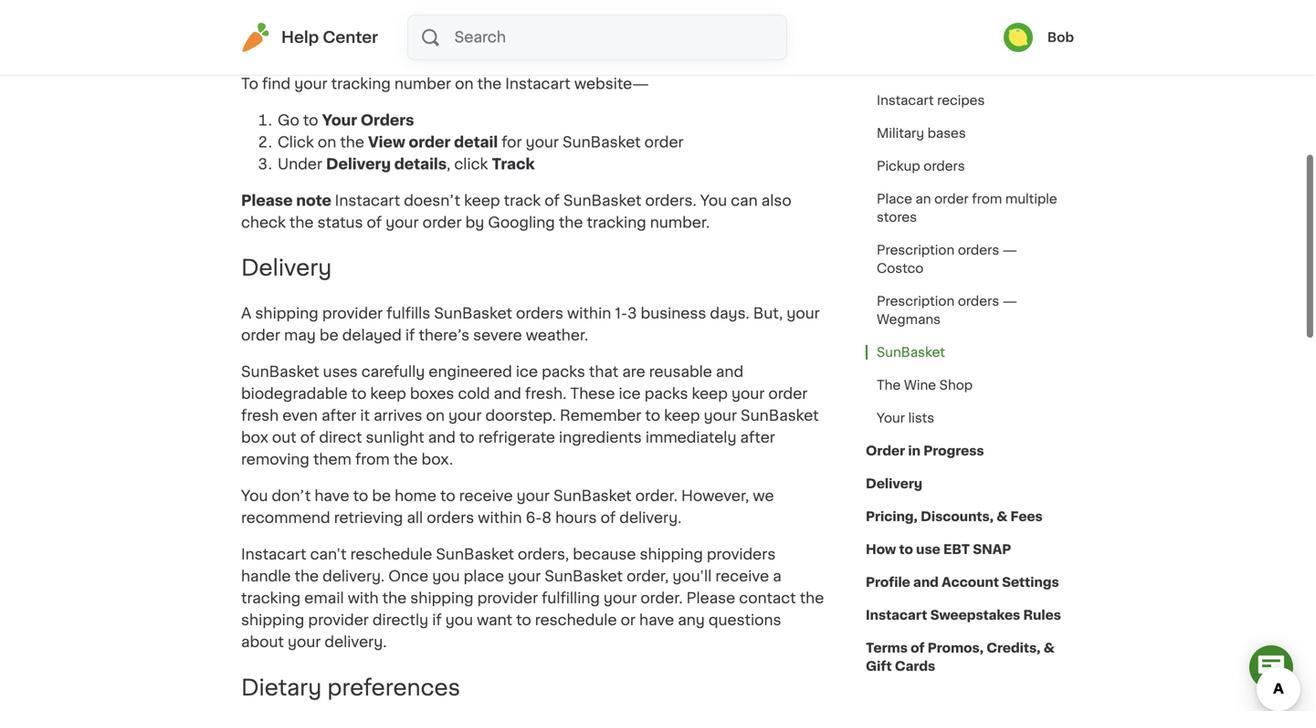 Task type: vqa. For each thing, say whether or not it's contained in the screenshot.
you
yes



Task type: locate. For each thing, give the bounding box(es) containing it.
1 horizontal spatial be
[[372, 489, 391, 504]]

place down gift
[[926, 61, 961, 74]]

— inside the prescription orders — costco
[[1003, 244, 1018, 257]]

1 vertical spatial from
[[355, 453, 390, 467]]

fulfills
[[387, 307, 431, 321]]

through
[[949, 28, 1000, 41]]

order. down 'order,'
[[641, 592, 683, 606]]

to up instacart recipes link
[[909, 61, 923, 74]]

— inside prescription orders — wegmans
[[1003, 295, 1018, 308]]

0 vertical spatial delivery.
[[620, 511, 682, 526]]

0 vertical spatial you
[[700, 194, 727, 208]]

how
[[877, 61, 906, 74], [866, 544, 896, 556]]

order
[[417, 18, 456, 33], [983, 61, 1018, 74], [409, 135, 451, 150], [645, 135, 684, 150], [935, 193, 969, 206], [423, 215, 462, 230], [241, 329, 280, 343], [769, 387, 808, 402]]

delivery. up with
[[323, 570, 385, 584]]

to find your tracking number on the instacart website—
[[241, 77, 649, 91]]

of right track
[[545, 194, 560, 208]]

displayed
[[456, 40, 528, 55]]

instacart
[[1003, 28, 1060, 41], [505, 77, 571, 91], [877, 94, 934, 107], [335, 194, 400, 208], [241, 548, 306, 562], [866, 609, 928, 622]]

googling
[[488, 215, 555, 230]]

your lists
[[877, 412, 935, 425]]

you inside you don't have to be home to receive your sunbasket order. however, we recommend retrieving all orders within 6-8 hours of delivery.
[[241, 489, 268, 504]]

prescription orders — wegmans link
[[866, 285, 1074, 336]]

tracking inside instacart doesn't keep track of sunbasket orders. you can also check the status of your order by googling the tracking number.
[[587, 215, 647, 230]]

your
[[294, 77, 328, 91], [526, 135, 559, 150], [386, 215, 419, 230], [787, 307, 820, 321], [732, 387, 765, 402], [449, 409, 482, 424], [704, 409, 737, 424], [517, 489, 550, 504], [508, 570, 541, 584], [604, 592, 637, 606], [288, 636, 321, 650]]

can
[[731, 194, 758, 208]]

1 horizontal spatial ice
[[619, 387, 641, 402]]

2 prescription from the top
[[877, 295, 955, 308]]

0 vertical spatial receive
[[459, 489, 513, 504]]

delivery down the check
[[241, 257, 332, 279]]

1-
[[615, 307, 628, 321]]

1 vertical spatial a
[[773, 570, 782, 584]]

how to use ebt snap
[[866, 544, 1012, 556]]

have down them
[[315, 489, 349, 504]]

1 horizontal spatial the
[[877, 379, 901, 392]]

tracking down orders. at the top of page
[[587, 215, 647, 230]]

pricing, discounts, & fees
[[866, 511, 1043, 523]]

box
[[241, 431, 268, 445]]

orders inside the prescription orders — costco
[[958, 244, 1000, 257]]

retrieving
[[334, 511, 403, 526]]

sunbasket link
[[866, 336, 956, 369]]

order inside sunbasket uses carefully engineered ice packs that are reusable and biodegradable to keep boxes cold and fresh. these ice packs keep your order fresh even after it arrives on your doorstep. remember to keep your sunbasket box out of direct sunlight and to refrigerate ingredients immediately after removing them from the box.
[[769, 387, 808, 402]]

0 horizontal spatial from
[[355, 453, 390, 467]]

1 vertical spatial —
[[1003, 295, 1018, 308]]

1 horizontal spatial after
[[740, 431, 775, 445]]

1 horizontal spatial please
[[687, 592, 736, 606]]

prescription inside the prescription orders — costco
[[877, 244, 955, 257]]

the down "tap"
[[278, 40, 305, 55]]

dietary
[[241, 677, 322, 699]]

keep up immediately on the bottom of the page
[[664, 409, 700, 424]]

0 vertical spatial please
[[241, 194, 293, 208]]

prescription up costco
[[877, 244, 955, 257]]

have
[[315, 489, 349, 504], [640, 614, 674, 628]]

1 vertical spatial within
[[478, 511, 522, 526]]

the up website—
[[554, 40, 579, 55]]

delivery.
[[620, 511, 682, 526], [323, 570, 385, 584], [325, 636, 387, 650]]

shipping inside a shipping provider fulfills sunbasket orders within 1-3 business days. but, your order may be delayed if there's severe weather.
[[255, 307, 319, 321]]

of right status
[[367, 215, 382, 230]]

provider up "delayed"
[[322, 307, 383, 321]]

or
[[621, 614, 636, 628]]

sunbasket up severe
[[434, 307, 512, 321]]

0 vertical spatial prescription
[[877, 244, 955, 257]]

sweepstakes
[[931, 609, 1021, 622]]

within left 6-
[[478, 511, 522, 526]]

0 vertical spatial have
[[315, 489, 349, 504]]

1 vertical spatial please
[[687, 592, 736, 606]]

number inside tap the sunbasket order the tracking number is displayed on the
[[377, 40, 437, 55]]

order down doesn't
[[423, 215, 462, 230]]

prescription inside prescription orders — wegmans
[[877, 295, 955, 308]]

1 horizontal spatial &
[[1044, 642, 1055, 655]]

you
[[432, 570, 460, 584], [446, 614, 473, 628]]

the wine shop link
[[866, 369, 984, 402]]

delivery up 'pricing,'
[[866, 478, 923, 491]]

0 vertical spatial your
[[322, 113, 357, 128]]

from down sunlight
[[355, 453, 390, 467]]

of up the cards
[[911, 642, 925, 655]]

the inside the "go to your orders click on the view order detail for your sunbasket order under delivery details , click track"
[[340, 135, 364, 150]]

instacart for instacart can't reschedule sunbasket orders, because shipping providers handle the delivery. once you place your sunbasket order, you'll receive a tracking email with the shipping provider fulfilling your order. please contact the shipping provider directly if you want to reschedule or have any questions about your delivery.
[[241, 548, 306, 562]]

ice down are
[[619, 387, 641, 402]]

a inside instacart can't reschedule sunbasket orders, because shipping providers handle the delivery. once you place your sunbasket order, you'll receive a tracking email with the shipping provider fulfilling your order. please contact the shipping provider directly if you want to reschedule or have any questions about your delivery.
[[773, 570, 782, 584]]

you
[[700, 194, 727, 208], [241, 489, 268, 504]]

terms of promos, credits, & gift cards link
[[866, 632, 1074, 683]]

have right "or"
[[640, 614, 674, 628]]

fresh
[[241, 409, 279, 424]]

1 vertical spatial have
[[640, 614, 674, 628]]

0 horizontal spatial after
[[322, 409, 357, 424]]

0 vertical spatial ice
[[516, 365, 538, 380]]

order. inside instacart can't reschedule sunbasket orders, because shipping providers handle the delivery. once you place your sunbasket order, you'll receive a tracking email with the shipping provider fulfilling your order. please contact the shipping provider directly if you want to reschedule or have any questions about your delivery.
[[641, 592, 683, 606]]

number down is
[[395, 77, 451, 91]]

0 vertical spatial order.
[[636, 489, 678, 504]]

tracking inside tap the sunbasket order the tracking number is displayed on the
[[309, 40, 373, 55]]

0 horizontal spatial if
[[406, 329, 415, 343]]

fees
[[1011, 511, 1043, 523]]

0 vertical spatial if
[[406, 329, 415, 343]]

1 horizontal spatial an
[[965, 61, 980, 74]]

and up the box. at the left bottom
[[428, 431, 456, 445]]

of
[[545, 194, 560, 208], [367, 215, 382, 230], [300, 431, 315, 445], [601, 511, 616, 526], [911, 642, 925, 655]]

0 horizontal spatial have
[[315, 489, 349, 504]]

0 horizontal spatial a
[[773, 570, 782, 584]]

1 prescription from the top
[[877, 244, 955, 257]]

hours
[[556, 511, 597, 526]]

you left the 'want'
[[446, 614, 473, 628]]

to right the 'want'
[[516, 614, 531, 628]]

if down fulfills
[[406, 329, 415, 343]]

instacart sweepstakes rules link
[[866, 599, 1061, 632]]

0 vertical spatial be
[[320, 329, 339, 343]]

1 vertical spatial you
[[241, 489, 268, 504]]

order. left however, at right
[[636, 489, 678, 504]]

pickup orders
[[877, 160, 965, 173]]

1 vertical spatial how
[[866, 544, 896, 556]]

1 horizontal spatial you
[[700, 194, 727, 208]]

profile and account settings link
[[866, 566, 1059, 599]]

1 vertical spatial delivery.
[[323, 570, 385, 584]]

0 vertical spatial number
[[377, 40, 437, 55]]

1 horizontal spatial packs
[[645, 387, 688, 402]]

1 horizontal spatial a
[[913, 28, 921, 41]]

it
[[360, 409, 370, 424]]

of down the even
[[300, 431, 315, 445]]

also
[[762, 194, 792, 208]]

1 vertical spatial if
[[432, 614, 442, 628]]

reschedule
[[350, 548, 432, 562], [535, 614, 617, 628]]

of inside you don't have to be home to receive your sunbasket order. however, we recommend retrieving all orders within 6-8 hours of delivery.
[[601, 511, 616, 526]]

ice up 'fresh.'
[[516, 365, 538, 380]]

1 vertical spatial receive
[[716, 570, 769, 584]]

place up the 'want'
[[464, 570, 504, 584]]

orders inside you don't have to be home to receive your sunbasket order. however, we recommend retrieving all orders within 6-8 hours of delivery.
[[427, 511, 474, 526]]

shipping up may
[[255, 307, 319, 321]]

orders
[[924, 160, 965, 173], [958, 244, 1000, 257], [958, 295, 1000, 308], [516, 307, 564, 321], [427, 511, 474, 526]]

instacart for instacart sweepstakes rules
[[866, 609, 928, 622]]

your
[[322, 113, 357, 128], [877, 412, 905, 425]]

0 vertical spatial after
[[322, 409, 357, 424]]

shop
[[940, 379, 973, 392]]

the left wine
[[877, 379, 901, 392]]

on inside tap the sunbasket order the tracking number is displayed on the
[[532, 40, 551, 55]]

to right 'home'
[[440, 489, 456, 504]]

0 vertical spatial provider
[[322, 307, 383, 321]]

sunbasket inside the "go to your orders click on the view order detail for your sunbasket order under delivery details , click track"
[[563, 135, 641, 150]]

you left 'don't'
[[241, 489, 268, 504]]

about
[[241, 636, 284, 650]]

1 vertical spatial the
[[877, 379, 901, 392]]

send a gift through instacart
[[877, 28, 1060, 41]]

— for prescription orders — costco
[[1003, 244, 1018, 257]]

0 vertical spatial delivery
[[326, 157, 391, 172]]

packs down reusable
[[645, 387, 688, 402]]

0 horizontal spatial ice
[[516, 365, 538, 380]]

1 horizontal spatial place
[[926, 61, 961, 74]]

pricing,
[[866, 511, 918, 523]]

don't
[[272, 489, 311, 504]]

instacart can't reschedule sunbasket orders, because shipping providers handle the delivery. once you place your sunbasket order, you'll receive a tracking email with the shipping provider fulfilling your order. please contact the shipping provider directly if you want to reschedule or have any questions about your delivery.
[[241, 548, 824, 650]]

tracking up orders on the top left
[[331, 77, 391, 91]]

you right once
[[432, 570, 460, 584]]

sunbasket up biodegradable
[[241, 365, 319, 380]]

1 vertical spatial packs
[[645, 387, 688, 402]]

instacart right through
[[1003, 28, 1060, 41]]

an right place
[[916, 193, 931, 206]]

& down "rules"
[[1044, 642, 1055, 655]]

discounts,
[[921, 511, 994, 523]]

0 vertical spatial packs
[[542, 365, 585, 380]]

0 horizontal spatial reschedule
[[350, 548, 432, 562]]

the down note
[[290, 215, 314, 230]]

packs
[[542, 365, 585, 380], [645, 387, 688, 402]]

sunbasket down you don't have to be home to receive your sunbasket order. however, we recommend retrieving all orders within 6-8 hours of delivery.
[[436, 548, 514, 562]]

0 vertical spatial a
[[913, 28, 921, 41]]

ice
[[516, 365, 538, 380], [619, 387, 641, 402]]

arrives
[[374, 409, 422, 424]]

reschedule down fulfilling
[[535, 614, 617, 628]]

2 — from the top
[[1003, 295, 1018, 308]]

within
[[567, 307, 611, 321], [478, 511, 522, 526]]

1 vertical spatial provider
[[478, 592, 538, 606]]

1 horizontal spatial receive
[[716, 570, 769, 584]]

to left use on the right
[[899, 544, 913, 556]]

within left 1-
[[567, 307, 611, 321]]

after
[[322, 409, 357, 424], [740, 431, 775, 445]]

order down the but,
[[769, 387, 808, 402]]

your left orders on the top left
[[322, 113, 357, 128]]

orders down "bases"
[[924, 160, 965, 173]]

0 horizontal spatial be
[[320, 329, 339, 343]]

0 horizontal spatial please
[[241, 194, 293, 208]]

0 horizontal spatial within
[[478, 511, 522, 526]]

user avatar image
[[1004, 23, 1033, 52]]

order up is
[[417, 18, 456, 33]]

immediately
[[646, 431, 737, 445]]

pickup
[[877, 160, 921, 173]]

order up orders. at the top of page
[[645, 135, 684, 150]]

have inside instacart can't reschedule sunbasket orders, because shipping providers handle the delivery. once you place your sunbasket order, you'll receive a tracking email with the shipping provider fulfilling your order. please contact the shipping provider directly if you want to reschedule or have any questions about your delivery.
[[640, 614, 674, 628]]

instacart up handle
[[241, 548, 306, 562]]

tracking down 'sunbasket'
[[309, 40, 373, 55]]

on right displayed at the left top of the page
[[532, 40, 551, 55]]

sunbasket up "hours"
[[554, 489, 632, 504]]

after up we
[[740, 431, 775, 445]]

to up immediately on the bottom of the page
[[645, 409, 661, 424]]

how up profile
[[866, 544, 896, 556]]

you left can
[[700, 194, 727, 208]]

refrigerate
[[478, 431, 555, 445]]

delivery. up 'order,'
[[620, 511, 682, 526]]

prescription
[[877, 244, 955, 257], [877, 295, 955, 308]]

0 horizontal spatial place
[[464, 570, 504, 584]]

sunbasket up fulfilling
[[545, 570, 623, 584]]

0 vertical spatial from
[[972, 193, 1002, 206]]

to right go
[[303, 113, 318, 128]]

0 vertical spatial &
[[997, 511, 1008, 523]]

instacart for instacart doesn't keep track of sunbasket orders. you can also check the status of your order by googling the tracking number.
[[335, 194, 400, 208]]

that
[[589, 365, 619, 380]]

your inside you don't have to be home to receive your sunbasket order. however, we recommend retrieving all orders within 6-8 hours of delivery.
[[517, 489, 550, 504]]

0 vertical spatial —
[[1003, 244, 1018, 257]]

sunbasket inside a shipping provider fulfills sunbasket orders within 1-3 business days. but, your order may be delayed if there's severe weather.
[[434, 307, 512, 321]]

sunbasket inside instacart doesn't keep track of sunbasket orders. you can also check the status of your order by googling the tracking number.
[[564, 194, 642, 208]]

1 vertical spatial be
[[372, 489, 391, 504]]

provider
[[322, 307, 383, 321], [478, 592, 538, 606], [308, 614, 369, 628]]

pickup orders link
[[866, 150, 976, 183]]

provider down email
[[308, 614, 369, 628]]

keep
[[464, 194, 500, 208], [370, 387, 406, 402], [692, 387, 728, 402], [664, 409, 700, 424]]

tracking down handle
[[241, 592, 301, 606]]

1 horizontal spatial from
[[972, 193, 1002, 206]]

0 horizontal spatial you
[[241, 489, 268, 504]]

be
[[320, 329, 339, 343], [372, 489, 391, 504]]

sunbasket left orders. at the top of page
[[564, 194, 642, 208]]

keep inside instacart doesn't keep track of sunbasket orders. you can also check the status of your order by googling the tracking number.
[[464, 194, 500, 208]]

the left view
[[340, 135, 364, 150]]

on down the boxes
[[426, 409, 445, 424]]

orders down the place an order from multiple stores link
[[958, 244, 1000, 257]]

on
[[532, 40, 551, 55], [455, 77, 474, 91], [318, 135, 336, 150], [426, 409, 445, 424]]

find
[[262, 77, 291, 91]]

the right contact
[[800, 592, 824, 606]]

use
[[916, 544, 941, 556]]

track
[[504, 194, 541, 208]]

0 vertical spatial you
[[432, 570, 460, 584]]

1 vertical spatial order.
[[641, 592, 683, 606]]

1 horizontal spatial your
[[877, 412, 905, 425]]

— for prescription orders — wegmans
[[1003, 295, 1018, 308]]

0 horizontal spatial your
[[322, 113, 357, 128]]

a left gift
[[913, 28, 921, 41]]

reschedule up once
[[350, 548, 432, 562]]

1 — from the top
[[1003, 244, 1018, 257]]

number.
[[650, 215, 710, 230]]

ebt
[[944, 544, 970, 556]]

0 horizontal spatial the
[[278, 40, 305, 55]]

costco
[[877, 262, 924, 275]]

order down a
[[241, 329, 280, 343]]

preferences
[[327, 677, 461, 699]]

how down send
[[877, 61, 906, 74]]

place
[[926, 61, 961, 74], [464, 570, 504, 584]]

1 vertical spatial an
[[916, 193, 931, 206]]

to up it
[[351, 387, 367, 402]]

1 vertical spatial place
[[464, 570, 504, 584]]

by
[[466, 215, 484, 230]]

order in progress link
[[866, 435, 984, 468]]

a shipping provider fulfills sunbasket orders within 1-3 business days. but, your order may be delayed if there's severe weather.
[[241, 307, 820, 343]]

if inside instacart can't reschedule sunbasket orders, because shipping providers handle the delivery. once you place your sunbasket order, you'll receive a tracking email with the shipping provider fulfilling your order. please contact the shipping provider directly if you want to reschedule or have any questions about your delivery.
[[432, 614, 442, 628]]

be up retrieving
[[372, 489, 391, 504]]

0 vertical spatial reschedule
[[350, 548, 432, 562]]

— down prescription orders — costco 'link'
[[1003, 295, 1018, 308]]

please down you'll
[[687, 592, 736, 606]]

2 vertical spatial delivery.
[[325, 636, 387, 650]]

keep up by on the top left of the page
[[464, 194, 500, 208]]

Search search field
[[453, 16, 787, 59]]

instacart inside instacart doesn't keep track of sunbasket orders. you can also check the status of your order by googling the tracking number.
[[335, 194, 400, 208]]

1 horizontal spatial reschedule
[[535, 614, 617, 628]]

orders inside prescription orders — wegmans
[[958, 295, 1000, 308]]

0 horizontal spatial an
[[916, 193, 931, 206]]

0 horizontal spatial receive
[[459, 489, 513, 504]]

1 vertical spatial &
[[1044, 642, 1055, 655]]

receive down providers
[[716, 570, 769, 584]]

the up email
[[295, 570, 319, 584]]

instacart for instacart recipes
[[877, 94, 934, 107]]

delivery. down with
[[325, 636, 387, 650]]

the
[[278, 40, 305, 55], [877, 379, 901, 392]]

instacart up status
[[335, 194, 400, 208]]

prescription for wegmans
[[877, 295, 955, 308]]

handle
[[241, 570, 291, 584]]

1 horizontal spatial if
[[432, 614, 442, 628]]

6-
[[526, 511, 542, 526]]

0 vertical spatial within
[[567, 307, 611, 321]]

your left lists
[[877, 412, 905, 425]]

instacart inside instacart can't reschedule sunbasket orders, because shipping providers handle the delivery. once you place your sunbasket order, you'll receive a tracking email with the shipping provider fulfilling your order. please contact the shipping provider directly if you want to reschedule or have any questions about your delivery.
[[241, 548, 306, 562]]

1 horizontal spatial within
[[567, 307, 611, 321]]

1 horizontal spatial have
[[640, 614, 674, 628]]

1 vertical spatial your
[[877, 412, 905, 425]]

1 vertical spatial prescription
[[877, 295, 955, 308]]

0 vertical spatial the
[[278, 40, 305, 55]]

0 vertical spatial how
[[877, 61, 906, 74]]

0 horizontal spatial packs
[[542, 365, 585, 380]]

instacart down profile
[[866, 609, 928, 622]]

instacart image
[[241, 23, 270, 52]]

orders for prescription orders — wegmans
[[958, 295, 1000, 308]]

instacart up military
[[877, 94, 934, 107]]

orders right 'all'
[[427, 511, 474, 526]]

2 vertical spatial delivery
[[866, 478, 923, 491]]



Task type: describe. For each thing, give the bounding box(es) containing it.
boxes
[[410, 387, 454, 402]]

engineered
[[429, 365, 512, 380]]

fresh.
[[525, 387, 567, 402]]

you'll
[[673, 570, 712, 584]]

1 vertical spatial ice
[[619, 387, 641, 402]]

orders for pickup orders
[[924, 160, 965, 173]]

orders,
[[518, 548, 569, 562]]

order
[[866, 445, 905, 458]]

your inside a shipping provider fulfills sunbasket orders within 1-3 business days. but, your order may be delayed if there's severe weather.
[[787, 307, 820, 321]]

recipes
[[937, 94, 985, 107]]

prescription orders — wegmans
[[877, 295, 1018, 326]]

help center link
[[241, 23, 378, 52]]

from inside sunbasket uses carefully engineered ice packs that are reusable and biodegradable to keep boxes cold and fresh. these ice packs keep your order fresh even after it arrives on your doorstep. remember to keep your sunbasket box out of direct sunlight and to refrigerate ingredients immediately after removing them from the box.
[[355, 453, 390, 467]]

order inside place an order from multiple stores
[[935, 193, 969, 206]]

how for how to use ebt snap
[[866, 544, 896, 556]]

home
[[395, 489, 437, 504]]

place inside instacart can't reschedule sunbasket orders, because shipping providers handle the delivery. once you place your sunbasket order, you'll receive a tracking email with the shipping provider fulfilling your order. please contact the shipping provider directly if you want to reschedule or have any questions about your delivery.
[[464, 570, 504, 584]]

shipping up the about
[[241, 614, 304, 628]]

fulfilling
[[542, 592, 600, 606]]

keep down carefully
[[370, 387, 406, 402]]

the right "tap"
[[307, 18, 332, 33]]

click
[[278, 135, 314, 150]]

even
[[283, 409, 318, 424]]

order inside a shipping provider fulfills sunbasket orders within 1-3 business days. but, your order may be delayed if there's severe weather.
[[241, 329, 280, 343]]

0 vertical spatial place
[[926, 61, 961, 74]]

we
[[753, 489, 774, 504]]

of inside sunbasket uses carefully engineered ice packs that are reusable and biodegradable to keep boxes cold and fresh. these ice packs keep your order fresh even after it arrives on your doorstep. remember to keep your sunbasket box out of direct sunlight and to refrigerate ingredients immediately after removing them from the box.
[[300, 431, 315, 445]]

however,
[[681, 489, 749, 504]]

the inside sunbasket uses carefully engineered ice packs that are reusable and biodegradable to keep boxes cold and fresh. these ice packs keep your order fresh even after it arrives on your doorstep. remember to keep your sunbasket box out of direct sunlight and to refrigerate ingredients immediately after removing them from the box.
[[394, 453, 418, 467]]

is
[[441, 40, 453, 55]]

biodegradable
[[241, 387, 348, 402]]

be inside you don't have to be home to receive your sunbasket order. however, we recommend retrieving all orders within 6-8 hours of delivery.
[[372, 489, 391, 504]]

instacart down displayed at the left top of the page
[[505, 77, 571, 91]]

pricing, discounts, & fees link
[[866, 501, 1043, 533]]

be inside a shipping provider fulfills sunbasket orders within 1-3 business days. but, your order may be delayed if there's severe weather.
[[320, 329, 339, 343]]

0 vertical spatial an
[[965, 61, 980, 74]]

ingredients
[[559, 431, 642, 445]]

your lists link
[[866, 402, 946, 435]]

instacart doesn't keep track of sunbasket orders. you can also check the status of your order by googling the tracking number.
[[241, 194, 792, 230]]

any
[[678, 614, 705, 628]]

prescription orders — costco link
[[866, 234, 1074, 285]]

center
[[323, 30, 378, 45]]

prescription orders — costco
[[877, 244, 1018, 275]]

order up details
[[409, 135, 451, 150]]

how for how to place an order
[[877, 61, 906, 74]]

1 vertical spatial number
[[395, 77, 451, 91]]

with
[[348, 592, 379, 606]]

send
[[877, 28, 910, 41]]

within inside a shipping provider fulfills sunbasket orders within 1-3 business days. but, your order may be delayed if there's severe weather.
[[567, 307, 611, 321]]

doorstep.
[[485, 409, 556, 424]]

order in progress
[[866, 445, 984, 458]]

receive inside you don't have to be home to receive your sunbasket order. however, we recommend retrieving all orders within 6-8 hours of delivery.
[[459, 489, 513, 504]]

days.
[[710, 307, 750, 321]]

your inside the "go to your orders click on the view order detail for your sunbasket order under delivery details , click track"
[[526, 135, 559, 150]]

orders inside a shipping provider fulfills sunbasket orders within 1-3 business days. but, your order may be delayed if there's severe weather.
[[516, 307, 564, 321]]

please note
[[241, 194, 335, 208]]

the right googling
[[559, 215, 583, 230]]

military bases link
[[866, 117, 977, 150]]

sunbasket inside you don't have to be home to receive your sunbasket order. however, we recommend retrieving all orders within 6-8 hours of delivery.
[[554, 489, 632, 504]]

want
[[477, 614, 513, 628]]

stores
[[877, 211, 917, 224]]

how to place an order link
[[866, 51, 1029, 84]]

order. inside you don't have to be home to receive your sunbasket order. however, we recommend retrieving all orders within 6-8 hours of delivery.
[[636, 489, 678, 504]]

order inside tap the sunbasket order the tracking number is displayed on the
[[417, 18, 456, 33]]

and right reusable
[[716, 365, 744, 380]]

& inside terms of promos, credits, & gift cards
[[1044, 642, 1055, 655]]

2 vertical spatial provider
[[308, 614, 369, 628]]

rules
[[1024, 609, 1061, 622]]

to inside instacart can't reschedule sunbasket orders, because shipping providers handle the delivery. once you place your sunbasket order, you'll receive a tracking email with the shipping provider fulfilling your order. please contact the shipping provider directly if you want to reschedule or have any questions about your delivery.
[[516, 614, 531, 628]]

all
[[407, 511, 423, 526]]

military bases
[[877, 127, 966, 140]]

them
[[313, 453, 352, 467]]

your inside the "go to your orders click on the view order detail for your sunbasket order under delivery details , click track"
[[322, 113, 357, 128]]

cards
[[895, 660, 936, 673]]

instacart recipes
[[877, 94, 985, 107]]

may
[[284, 329, 316, 343]]

under
[[278, 157, 322, 172]]

terms of promos, credits, & gift cards
[[866, 642, 1055, 673]]

from inside place an order from multiple stores
[[972, 193, 1002, 206]]

of inside terms of promos, credits, & gift cards
[[911, 642, 925, 655]]

but,
[[753, 307, 783, 321]]

help
[[281, 30, 319, 45]]

because
[[573, 548, 636, 562]]

1 vertical spatial delivery
[[241, 257, 332, 279]]

please inside instacart can't reschedule sunbasket orders, because shipping providers handle the delivery. once you place your sunbasket order, you'll receive a tracking email with the shipping provider fulfilling your order. please contact the shipping provider directly if you want to reschedule or have any questions about your delivery.
[[687, 592, 736, 606]]

email
[[304, 592, 344, 606]]

1 vertical spatial you
[[446, 614, 473, 628]]

track
[[492, 157, 535, 172]]

0 horizontal spatial &
[[997, 511, 1008, 523]]

tracking inside instacart can't reschedule sunbasket orders, because shipping providers handle the delivery. once you place your sunbasket order, you'll receive a tracking email with the shipping provider fulfilling your order. please contact the shipping provider directly if you want to reschedule or have any questions about your delivery.
[[241, 592, 301, 606]]

an inside place an order from multiple stores
[[916, 193, 931, 206]]

to up retrieving
[[353, 489, 368, 504]]

check
[[241, 215, 286, 230]]

uses
[[323, 365, 358, 380]]

order inside instacart doesn't keep track of sunbasket orders. you can also check the status of your order by googling the tracking number.
[[423, 215, 462, 230]]

are
[[622, 365, 646, 380]]

how to place an order
[[877, 61, 1018, 74]]

multiple
[[1006, 193, 1058, 206]]

sunbasket up we
[[741, 409, 819, 424]]

1 vertical spatial after
[[740, 431, 775, 445]]

keep down reusable
[[692, 387, 728, 402]]

in
[[908, 445, 921, 458]]

the up directly
[[382, 592, 407, 606]]

8
[[542, 511, 552, 526]]

removing
[[241, 453, 310, 467]]

on inside the "go to your orders click on the view order detail for your sunbasket order under delivery details , click track"
[[318, 135, 336, 150]]

doesn't
[[404, 194, 460, 208]]

these
[[570, 387, 615, 402]]

once
[[388, 570, 429, 584]]

the wine shop
[[877, 379, 973, 392]]

bob
[[1048, 31, 1074, 44]]

delivery inside the "go to your orders click on the view order detail for your sunbasket order under delivery details , click track"
[[326, 157, 391, 172]]

and up doorstep.
[[494, 387, 521, 402]]

wine
[[904, 379, 936, 392]]

delayed
[[342, 329, 402, 343]]

wegmans
[[877, 313, 941, 326]]

shipping up you'll
[[640, 548, 703, 562]]

your inside instacart doesn't keep track of sunbasket orders. you can also check the status of your order by googling the tracking number.
[[386, 215, 419, 230]]

and down use on the right
[[914, 576, 939, 589]]

sunbasket
[[335, 18, 413, 33]]

provider inside a shipping provider fulfills sunbasket orders within 1-3 business days. but, your order may be delayed if there's severe weather.
[[322, 307, 383, 321]]

gift
[[924, 28, 946, 41]]

tap the sunbasket order the tracking number is displayed on the
[[278, 18, 582, 55]]

sunbasket down wegmans
[[877, 346, 945, 359]]

go
[[278, 113, 299, 128]]

if inside a shipping provider fulfills sunbasket orders within 1-3 business days. but, your order may be delayed if there's severe weather.
[[406, 329, 415, 343]]

reusable
[[649, 365, 712, 380]]

shipping down once
[[410, 592, 474, 606]]

box.
[[422, 453, 453, 467]]

a
[[241, 307, 252, 321]]

to inside the "go to your orders click on the view order detail for your sunbasket order under delivery details , click track"
[[303, 113, 318, 128]]

settings
[[1002, 576, 1059, 589]]

orders.
[[645, 194, 697, 208]]

,
[[447, 157, 451, 172]]

delivery link
[[866, 468, 923, 501]]

carefully
[[361, 365, 425, 380]]

within inside you don't have to be home to receive your sunbasket order. however, we recommend retrieving all orders within 6-8 hours of delivery.
[[478, 511, 522, 526]]

to down cold
[[459, 431, 475, 445]]

orders for prescription orders — costco
[[958, 244, 1000, 257]]

you inside instacart doesn't keep track of sunbasket orders. you can also check the status of your order by googling the tracking number.
[[700, 194, 727, 208]]

on down displayed at the left top of the page
[[455, 77, 474, 91]]

receive inside instacart can't reschedule sunbasket orders, because shipping providers handle the delivery. once you place your sunbasket order, you'll receive a tracking email with the shipping provider fulfilling your order. please contact the shipping provider directly if you want to reschedule or have any questions about your delivery.
[[716, 570, 769, 584]]

the down displayed at the left top of the page
[[477, 77, 502, 91]]

providers
[[707, 548, 776, 562]]

have inside you don't have to be home to receive your sunbasket order. however, we recommend retrieving all orders within 6-8 hours of delivery.
[[315, 489, 349, 504]]

prescription for costco
[[877, 244, 955, 257]]

on inside sunbasket uses carefully engineered ice packs that are reusable and biodegradable to keep boxes cold and fresh. these ice packs keep your order fresh even after it arrives on your doorstep. remember to keep your sunbasket box out of direct sunlight and to refrigerate ingredients immediately after removing them from the box.
[[426, 409, 445, 424]]

1 vertical spatial reschedule
[[535, 614, 617, 628]]

delivery. inside you don't have to be home to receive your sunbasket order. however, we recommend retrieving all orders within 6-8 hours of delivery.
[[620, 511, 682, 526]]

contact
[[739, 592, 796, 606]]

order down user avatar
[[983, 61, 1018, 74]]

the inside tap the sunbasket order the tracking number is displayed on the
[[278, 40, 305, 55]]

instacart sweepstakes rules
[[866, 609, 1061, 622]]

gift
[[866, 660, 892, 673]]



